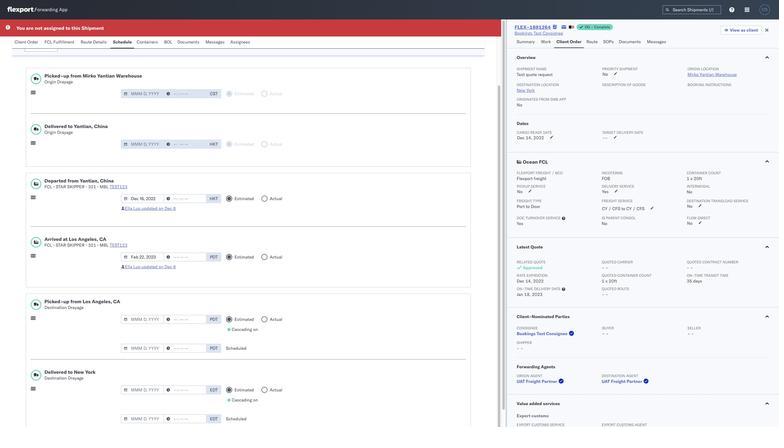 Task type: locate. For each thing, give the bounding box(es) containing it.
agent down forwarding agents
[[531, 374, 543, 378]]

delivered inside delivered to new york destination drayage
[[44, 369, 67, 375]]

route
[[618, 287, 630, 291]]

0 vertical spatial 20ft
[[694, 176, 702, 181]]

departed from yantian, china fcl • star skipper • 321 • mbl test123
[[44, 178, 127, 190]]

forwarding for forwarding app
[[35, 7, 58, 13]]

yantian, for from
[[80, 178, 99, 184]]

3 actual from the top
[[270, 317, 282, 322]]

0 vertical spatial mbl
[[100, 184, 109, 190]]

forwarding for forwarding agents
[[517, 364, 540, 370]]

fcl inside departed from yantian, china fcl • star skipper • 321 • mbl test123
[[44, 184, 52, 190]]

uat down 'origin agent'
[[517, 379, 525, 384]]

/
[[552, 171, 554, 175], [609, 206, 611, 212], [633, 206, 636, 212]]

1 horizontal spatial container
[[687, 171, 708, 175]]

4 mmm d, yyyy text field from the top
[[121, 415, 164, 424]]

transload
[[711, 199, 733, 203]]

3 -- : -- -- text field from the top
[[163, 194, 207, 203]]

1 cfs from the left
[[613, 206, 621, 212]]

2 updated from the top
[[142, 264, 158, 270]]

shipment inside "shipment name test quote request"
[[517, 67, 535, 71]]

york inside delivered to new york destination drayage
[[85, 369, 96, 375]]

1 vertical spatial cascading
[[232, 327, 252, 332]]

uat freight partner down destination agent
[[602, 379, 642, 384]]

mmm d, yyyy text field for pdt
[[121, 315, 164, 324]]

freight service
[[602, 199, 633, 203]]

1 scheduled from the top
[[226, 346, 247, 351]]

client for rightmost client order 'button'
[[557, 39, 569, 44]]

test up "new york" 'link'
[[517, 72, 525, 77]]

2 -- : -- -- text field from the top
[[163, 386, 207, 395]]

1 vertical spatial count
[[639, 273, 652, 278]]

freight up port
[[517, 199, 532, 203]]

warehouse
[[715, 72, 737, 77], [116, 73, 142, 79]]

yantian, inside delivered to yantian, china origin drayage
[[74, 123, 93, 129]]

-
[[591, 25, 594, 29], [603, 135, 605, 141], [605, 135, 608, 141], [602, 265, 605, 271], [606, 265, 608, 271], [687, 265, 690, 271], [691, 265, 693, 271], [602, 292, 605, 297], [606, 292, 608, 297], [602, 331, 605, 337], [606, 331, 609, 337], [688, 331, 690, 337], [692, 331, 694, 337], [517, 346, 520, 351], [521, 346, 523, 351]]

dec inside quoted contract number - - rate expiration dec 14, 2022
[[517, 279, 525, 284]]

14, down cargo ready date
[[526, 135, 533, 141]]

york
[[527, 88, 535, 93], [85, 369, 96, 375]]

on- up the jan at bottom
[[517, 287, 525, 291]]

1 vertical spatial luo
[[133, 264, 140, 270]]

1 horizontal spatial cy
[[627, 206, 632, 212]]

2 pdt from the top
[[210, 317, 218, 322]]

2022
[[534, 135, 544, 141], [533, 279, 544, 284]]

quoted for quoted carrier - -
[[602, 260, 617, 265]]

0 vertical spatial ella luo updated on dec 6 button
[[125, 206, 176, 211]]

2 vertical spatial cascading
[[232, 398, 252, 403]]

1 edt from the top
[[210, 388, 218, 393]]

on- inside on-time transit time 35 days
[[687, 273, 695, 278]]

0 horizontal spatial uat
[[517, 379, 525, 384]]

pdt for arrived at los angeles, ca
[[210, 255, 218, 260]]

up inside picked-up from mirko yantian warehouse origin drayage
[[63, 73, 69, 79]]

2 cfs from the left
[[637, 206, 645, 212]]

yes down the delivery
[[602, 189, 609, 195]]

2 ella from the top
[[125, 264, 132, 270]]

1 delivered from the top
[[44, 123, 67, 129]]

ca inside arrived at los angeles, ca fcl • star skipper • 321 • mbl test123
[[99, 236, 106, 242]]

quoted left contract
[[687, 260, 702, 265]]

service up the service on the top right of page
[[620, 184, 635, 189]]

1 mbl from the top
[[100, 184, 109, 190]]

2 ella luo updated on dec 6 from the top
[[125, 264, 176, 270]]

0 horizontal spatial cfs
[[613, 206, 621, 212]]

time right transit
[[720, 273, 729, 278]]

0 horizontal spatial app
[[59, 7, 67, 13]]

uat for origin
[[517, 379, 525, 384]]

1 pdt from the top
[[210, 255, 218, 260]]

quoted inside quoted carrier - -
[[602, 260, 617, 265]]

quoted inside quoted route - -
[[602, 287, 617, 291]]

uat freight partner
[[517, 379, 557, 384], [602, 379, 642, 384]]

1 ella luo updated on dec 6 from the top
[[125, 206, 176, 211]]

quoted inside quoted contract number - - rate expiration dec 14, 2022
[[687, 260, 702, 265]]

to inside the freight type port to door
[[526, 204, 530, 209]]

no down is
[[602, 221, 608, 226]]

1 vertical spatial 14,
[[526, 279, 532, 284]]

test123 button for departed from yantian, china
[[110, 184, 127, 190]]

0 vertical spatial forwarding
[[35, 7, 58, 13]]

0 vertical spatial app
[[59, 7, 67, 13]]

2 mbl from the top
[[100, 243, 109, 248]]

mmm d, yyyy text field for edt
[[121, 386, 164, 395]]

1 uat from the left
[[517, 379, 525, 384]]

0 vertical spatial count
[[709, 171, 721, 175]]

container
[[29, 44, 48, 50], [687, 171, 708, 175]]

3 mmm d, yyyy text field from the top
[[121, 344, 164, 353]]

6 -- : -- -- text field from the top
[[163, 415, 207, 424]]

mbl inside departed from yantian, china fcl • star skipper • 321 • mbl test123
[[100, 184, 109, 190]]

location for york
[[541, 83, 559, 87]]

china inside delivered to yantian, china origin drayage
[[94, 123, 108, 129]]

2 uat freight partner link from the left
[[602, 379, 650, 385]]

/ inside the flexport freight / bco flexport freight
[[552, 171, 554, 175]]

0 vertical spatial freight
[[536, 171, 551, 175]]

app right the smb
[[559, 97, 566, 102]]

uat freight partner down 'origin agent'
[[517, 379, 557, 384]]

partner down agents
[[542, 379, 557, 384]]

1 cascading on from the top
[[232, 327, 258, 332]]

1 vertical spatial new
[[74, 369, 84, 375]]

0 vertical spatial ca
[[99, 236, 106, 242]]

target
[[602, 130, 616, 135]]

ella for arrived at los angeles, ca
[[125, 264, 132, 270]]

0 horizontal spatial 1
[[602, 279, 605, 284]]

MMM D, YYYY text field
[[121, 140, 164, 149], [121, 253, 164, 262], [121, 344, 164, 353], [121, 415, 164, 424]]

0 vertical spatial luo
[[133, 206, 140, 211]]

1 uat freight partner link from the left
[[517, 379, 565, 385]]

shipment down overview
[[517, 67, 535, 71]]

uat freight partner for destination
[[602, 379, 642, 384]]

angeles,
[[78, 236, 98, 242], [92, 299, 112, 305]]

1 horizontal spatial client
[[557, 39, 569, 44]]

0 vertical spatial cascading on
[[232, 327, 258, 332]]

1 horizontal spatial route
[[587, 39, 598, 44]]

door
[[531, 204, 540, 209]]

container inside container count 1 x 20ft
[[687, 171, 708, 175]]

1 vertical spatial angeles,
[[92, 299, 112, 305]]

quote down the name on the right of page
[[526, 72, 537, 77]]

0 horizontal spatial order
[[27, 39, 38, 45]]

uat down destination agent
[[602, 379, 610, 384]]

0 horizontal spatial forwarding
[[35, 7, 58, 13]]

1 horizontal spatial forwarding
[[517, 364, 540, 370]]

forwarding app
[[35, 7, 67, 13]]

2 test123 from the top
[[110, 243, 127, 248]]

messages button up 'overview' button
[[645, 36, 670, 48]]

cy down the service on the top right of page
[[627, 206, 632, 212]]

messages button left assignees
[[203, 37, 228, 48]]

booking
[[688, 83, 704, 87]]

destination transload service
[[687, 199, 749, 203]]

2022 down the ready
[[534, 135, 544, 141]]

2 up from the top
[[63, 299, 69, 305]]

ca
[[99, 236, 106, 242], [113, 299, 120, 305]]

route left details
[[81, 39, 92, 45]]

ella luo updated on dec 6 button for arrived at los angeles, ca
[[125, 264, 176, 270]]

bookings up shipper
[[517, 331, 536, 337]]

assignees
[[230, 39, 250, 45]]

1 vertical spatial bookings
[[517, 331, 536, 337]]

time up days
[[695, 273, 703, 278]]

up inside picked-up from los angeles, ca destination drayage
[[63, 299, 69, 305]]

on- up the 35
[[687, 273, 695, 278]]

order down the "are"
[[27, 39, 38, 45]]

order for rightmost client order 'button'
[[570, 39, 582, 44]]

client order down the "are"
[[15, 39, 38, 45]]

1 vertical spatial on-
[[517, 287, 525, 291]]

time up jan 18, 2023
[[525, 287, 533, 291]]

latest
[[517, 244, 530, 250]]

2 agent from the left
[[626, 374, 638, 378]]

bookings test consignee down nominated
[[517, 331, 568, 337]]

container inside button
[[29, 44, 48, 50]]

angeles, inside arrived at los angeles, ca fcl • star skipper • 321 • mbl test123
[[78, 236, 98, 242]]

1 horizontal spatial new
[[517, 88, 525, 93]]

-- : -- -- text field
[[163, 89, 207, 98], [163, 140, 207, 149], [163, 194, 207, 203], [163, 253, 207, 262], [163, 315, 207, 324], [163, 415, 207, 424]]

quote up approved
[[534, 260, 546, 265]]

date up the parties
[[552, 287, 561, 291]]

1 vertical spatial yes
[[517, 221, 524, 226]]

dates
[[517, 121, 529, 126]]

0 vertical spatial china
[[94, 123, 108, 129]]

china inside departed from yantian, china fcl • star skipper • 321 • mbl test123
[[100, 178, 114, 184]]

new york link
[[517, 88, 535, 93]]

1 vertical spatial test123 button
[[110, 243, 127, 248]]

test123 button
[[110, 184, 127, 190], [110, 243, 127, 248]]

location down request at top
[[541, 83, 559, 87]]

york for delivered to new york
[[85, 369, 96, 375]]

pdt for picked-up from los angeles, ca
[[210, 317, 218, 322]]

quoted carrier - -
[[602, 260, 633, 271]]

delivered inside delivered to yantian, china origin drayage
[[44, 123, 67, 129]]

1 vertical spatial quote
[[534, 260, 546, 265]]

value added services
[[517, 401, 560, 407]]

agent up value added services button
[[626, 374, 638, 378]]

edt for -- : -- -- text box corresponding to edt
[[210, 388, 218, 393]]

2 ella luo updated on dec 6 button from the top
[[125, 264, 176, 270]]

/ up parent
[[609, 206, 611, 212]]

quote
[[526, 72, 537, 77], [534, 260, 546, 265]]

0 vertical spatial angeles,
[[78, 236, 98, 242]]

1 vertical spatial york
[[85, 369, 96, 375]]

0 vertical spatial consignee
[[543, 30, 563, 36]]

client order button
[[554, 36, 584, 48], [12, 37, 42, 48]]

forwarding up 'origin agent'
[[517, 364, 540, 370]]

booking instructions
[[688, 83, 732, 87]]

documents up 'overview' button
[[619, 39, 641, 44]]

delivery
[[602, 184, 619, 189]]

2 -- : -- -- text field from the top
[[163, 140, 207, 149]]

documents button right bol
[[175, 37, 203, 48]]

1 up from the top
[[63, 73, 69, 79]]

1 vertical spatial china
[[100, 178, 114, 184]]

test down nominated
[[537, 331, 545, 337]]

1 flexport from the top
[[517, 171, 535, 175]]

quoted inside quoted container count 1 x 20ft
[[602, 273, 617, 278]]

1 horizontal spatial messages button
[[645, 36, 670, 48]]

mmm d, yyyy text field for -- : -- -- text box associated with pdt
[[121, 344, 164, 353]]

1 -- : -- -- text field from the top
[[163, 344, 207, 353]]

0 horizontal spatial client
[[15, 39, 26, 45]]

shipment up "route details"
[[82, 25, 104, 31]]

consignee down client- on the bottom right of page
[[517, 326, 538, 331]]

destination inside picked-up from los angeles, ca destination drayage
[[44, 305, 67, 311]]

2 horizontal spatial /
[[633, 206, 636, 212]]

1 star from the top
[[56, 184, 66, 190]]

no down intermodal
[[687, 189, 693, 195]]

flexport down 'ocean'
[[517, 171, 535, 175]]

from inside picked-up from los angeles, ca destination drayage
[[70, 299, 81, 305]]

1 cy from the left
[[602, 206, 608, 212]]

consignee up work
[[543, 30, 563, 36]]

2 edt from the top
[[210, 416, 218, 422]]

1 vertical spatial ella luo updated on dec 6
[[125, 264, 176, 270]]

quoted down quoted carrier - -
[[602, 273, 617, 278]]

scheduled for picked-up from los angeles, ca
[[226, 346, 247, 351]]

quoted left route
[[602, 287, 617, 291]]

2 skipper from the top
[[67, 243, 85, 248]]

test123 inside arrived at los angeles, ca fcl • star skipper • 321 • mbl test123
[[110, 243, 127, 248]]

0 vertical spatial ella luo updated on dec 6
[[125, 206, 176, 211]]

partner for destination agent
[[627, 379, 642, 384]]

4 mmm d, yyyy text field from the top
[[121, 386, 164, 395]]

route down dg
[[587, 39, 598, 44]]

1 vertical spatial scheduled
[[226, 416, 247, 422]]

3 pdt from the top
[[210, 346, 218, 351]]

cargo
[[517, 130, 530, 135]]

1 hkt from the top
[[210, 142, 218, 147]]

app up you are not assigned to this shipment
[[59, 7, 67, 13]]

0 vertical spatial skipper
[[67, 184, 85, 190]]

1 luo from the top
[[133, 206, 140, 211]]

20ft inside quoted container count 1 x 20ft
[[609, 279, 617, 284]]

MMM D, YYYY text field
[[121, 89, 164, 98], [121, 194, 164, 203], [121, 315, 164, 324], [121, 386, 164, 395]]

1 up intermodal
[[687, 176, 690, 181]]

x up intermodal
[[691, 176, 693, 181]]

1 up quoted route - -
[[602, 279, 605, 284]]

bco
[[555, 171, 563, 175]]

test123
[[110, 184, 127, 190], [110, 243, 127, 248]]

1 vertical spatial 6
[[173, 264, 176, 270]]

count inside container count 1 x 20ft
[[709, 171, 721, 175]]

new for destination
[[517, 88, 525, 93]]

value
[[517, 401, 528, 407]]

ocean fcl
[[523, 159, 548, 165]]

destination
[[517, 83, 540, 87], [687, 199, 711, 203], [44, 305, 67, 311], [602, 374, 625, 378], [44, 376, 67, 381]]

uat freight partner for origin
[[517, 379, 557, 384]]

0 vertical spatial test123 button
[[110, 184, 127, 190]]

delivery up 2023
[[534, 287, 551, 291]]

container up intermodal
[[687, 171, 708, 175]]

2 scheduled from the top
[[226, 416, 247, 422]]

up for los
[[63, 299, 69, 305]]

0 vertical spatial delivery
[[617, 130, 634, 135]]

mirko
[[688, 72, 699, 77], [83, 73, 96, 79]]

2 cascading on from the top
[[232, 398, 258, 403]]

1 vertical spatial yantian,
[[80, 178, 99, 184]]

no down "originates"
[[517, 102, 522, 108]]

description
[[602, 83, 626, 87]]

messages
[[647, 39, 666, 44], [206, 39, 225, 45]]

0 vertical spatial container
[[29, 44, 48, 50]]

quoted
[[602, 260, 617, 265], [687, 260, 702, 265], [602, 273, 617, 278], [602, 287, 617, 291]]

1 horizontal spatial delivery
[[617, 130, 634, 135]]

bookings test consignee down 1891264
[[515, 30, 563, 36]]

0 vertical spatial 1
[[687, 176, 690, 181]]

documents right bol button
[[177, 39, 199, 45]]

estimated
[[235, 196, 254, 202], [235, 255, 254, 260], [235, 317, 254, 322], [235, 388, 254, 393]]

client
[[557, 39, 569, 44], [15, 39, 26, 45]]

0 vertical spatial york
[[527, 88, 535, 93]]

test down 1891264
[[534, 30, 542, 36]]

freight inside the freight type port to door
[[517, 199, 532, 203]]

los
[[69, 236, 77, 242], [83, 299, 91, 305]]

star down at
[[56, 243, 66, 248]]

arrived
[[44, 236, 62, 242]]

0 horizontal spatial 20ft
[[609, 279, 617, 284]]

1 skipper from the top
[[67, 184, 85, 190]]

20ft inside container count 1 x 20ft
[[694, 176, 702, 181]]

documents button up 'overview' button
[[617, 36, 645, 48]]

cascading on for picked-up from los angeles, ca
[[232, 327, 258, 332]]

uat freight partner link for destination
[[602, 379, 650, 385]]

related quote
[[517, 260, 546, 265]]

0 vertical spatial edt
[[210, 388, 218, 393]]

1 vertical spatial 1
[[602, 279, 605, 284]]

2 partner from the left
[[627, 379, 642, 384]]

picked- inside picked-up from los angeles, ca destination drayage
[[44, 299, 63, 305]]

count up intermodal
[[709, 171, 721, 175]]

1 inside quoted container count 1 x 20ft
[[602, 279, 605, 284]]

1 6 from the top
[[173, 206, 176, 211]]

route for route details
[[81, 39, 92, 45]]

originates
[[517, 97, 538, 102]]

2022 down expiration
[[533, 279, 544, 284]]

1 horizontal spatial cfs
[[637, 206, 645, 212]]

client order button right work
[[554, 36, 584, 48]]

1 vertical spatial forwarding
[[517, 364, 540, 370]]

1 vertical spatial location
[[541, 83, 559, 87]]

2 test123 button from the top
[[110, 243, 127, 248]]

1 ella from the top
[[125, 206, 132, 211]]

0 horizontal spatial container
[[29, 44, 48, 50]]

location inside origin location mirko yantian warehouse
[[701, 67, 719, 71]]

yantian,
[[74, 123, 93, 129], [80, 178, 99, 184]]

1 horizontal spatial yes
[[602, 189, 609, 195]]

2 vertical spatial pdt
[[210, 346, 218, 351]]

to
[[66, 25, 70, 31], [68, 123, 73, 129], [526, 204, 530, 209], [622, 206, 625, 212], [68, 369, 73, 375]]

1 horizontal spatial location
[[701, 67, 719, 71]]

4 actual from the top
[[270, 388, 282, 393]]

documents for left the documents button
[[177, 39, 199, 45]]

None checkbox
[[451, 44, 460, 47]]

approved
[[523, 265, 543, 271]]

count right container
[[639, 273, 652, 278]]

1 horizontal spatial uat freight partner link
[[602, 379, 650, 385]]

2 mmm d, yyyy text field from the top
[[121, 194, 164, 203]]

2 star from the top
[[56, 243, 66, 248]]

delivered for delivered to yantian, china
[[44, 123, 67, 129]]

2 cy from the left
[[627, 206, 632, 212]]

uat freight partner link for origin
[[517, 379, 565, 385]]

york inside destination location new york
[[527, 88, 535, 93]]

1 updated from the top
[[142, 206, 158, 211]]

321 inside departed from yantian, china fcl • star skipper • 321 • mbl test123
[[88, 184, 96, 190]]

1891264
[[530, 24, 551, 30]]

2 picked- from the top
[[44, 299, 63, 305]]

1 test123 from the top
[[110, 184, 127, 190]]

partner
[[542, 379, 557, 384], [627, 379, 642, 384]]

scheduled
[[226, 346, 247, 351], [226, 416, 247, 422]]

app inside originates from smb app no
[[559, 97, 566, 102]]

mirko inside picked-up from mirko yantian warehouse origin drayage
[[83, 73, 96, 79]]

order for the left client order 'button'
[[27, 39, 38, 45]]

ella luo updated on dec 6 for arrived at los angeles, ca
[[125, 264, 176, 270]]

1 321 from the top
[[88, 184, 96, 190]]

new inside destination location new york
[[517, 88, 525, 93]]

0 vertical spatial los
[[69, 236, 77, 242]]

drayage inside delivered to new york destination drayage
[[68, 376, 84, 381]]

1 vertical spatial los
[[83, 299, 91, 305]]

forwarding
[[35, 7, 58, 13], [517, 364, 540, 370]]

1 picked- from the top
[[44, 73, 63, 79]]

turnover
[[526, 216, 545, 220]]

forwarding up not
[[35, 7, 58, 13]]

1 ella luo updated on dec 6 button from the top
[[125, 206, 176, 211]]

fcl down departed on the top left of the page
[[44, 184, 52, 190]]

fcl right 'ocean'
[[539, 159, 548, 165]]

3 mmm d, yyyy text field from the top
[[121, 315, 164, 324]]

1 vertical spatial app
[[559, 97, 566, 102]]

2 mmm d, yyyy text field from the top
[[121, 253, 164, 262]]

yes down the doc
[[517, 221, 524, 226]]

time
[[695, 273, 703, 278], [720, 273, 729, 278], [525, 287, 533, 291]]

1 agent from the left
[[531, 374, 543, 378]]

0 horizontal spatial delivery
[[534, 287, 551, 291]]

1 vertical spatial delivered
[[44, 369, 67, 375]]

1 estimated from the top
[[235, 196, 254, 202]]

export customs
[[517, 413, 549, 419]]

route
[[587, 39, 598, 44], [81, 39, 92, 45]]

1 uat freight partner from the left
[[517, 379, 557, 384]]

container down not
[[29, 44, 48, 50]]

order left route button
[[570, 39, 582, 44]]

mmm d, yyyy text field for first -- : -- -- text field from the bottom of the page
[[121, 415, 164, 424]]

fcl down 'assigned'
[[45, 39, 52, 45]]

fcl down arrived
[[44, 243, 52, 248]]

2 uat freight partner from the left
[[602, 379, 642, 384]]

cascading on
[[232, 327, 258, 332], [232, 398, 258, 403]]

2 estimated from the top
[[235, 255, 254, 260]]

cy
[[602, 206, 608, 212], [627, 206, 632, 212]]

warehouse inside origin location mirko yantian warehouse
[[715, 72, 737, 77]]

on
[[159, 206, 163, 211], [159, 264, 163, 270], [253, 327, 258, 332], [253, 398, 258, 403]]

1 horizontal spatial 1
[[687, 176, 690, 181]]

0 horizontal spatial warehouse
[[116, 73, 142, 79]]

flexport up pickup
[[517, 176, 533, 181]]

carrier
[[618, 260, 633, 265]]

assignees button
[[228, 37, 254, 48]]

1 test123 button from the top
[[110, 184, 127, 190]]

to inside delivered to yantian, china origin drayage
[[68, 123, 73, 129]]

-- : -- -- text field
[[163, 344, 207, 353], [163, 386, 207, 395]]

0 horizontal spatial /
[[552, 171, 554, 175]]

/ up consol
[[633, 206, 636, 212]]

mbl inside arrived at los angeles, ca fcl • star skipper • 321 • mbl test123
[[100, 243, 109, 248]]

partner down destination agent
[[627, 379, 642, 384]]

date right the ready
[[543, 130, 552, 135]]

quoted for quoted contract number - - rate expiration dec 14, 2022
[[687, 260, 702, 265]]

fcl inside button
[[539, 159, 548, 165]]

are
[[26, 25, 34, 31]]

/ left the bco
[[552, 171, 554, 175]]

warehouse inside picked-up from mirko yantian warehouse origin drayage
[[116, 73, 142, 79]]

quoted left carrier
[[602, 260, 617, 265]]

0 horizontal spatial cy
[[602, 206, 608, 212]]

destination for destination agent
[[602, 374, 625, 378]]

origin agent
[[517, 374, 543, 378]]

delivered to yantian, china origin drayage
[[44, 123, 108, 135]]

client order button down the "are"
[[12, 37, 42, 48]]

1 horizontal spatial messages
[[647, 39, 666, 44]]

1 horizontal spatial time
[[695, 273, 703, 278]]

0 horizontal spatial shipment
[[82, 25, 104, 31]]

fcl
[[45, 39, 52, 45], [539, 159, 548, 165], [44, 184, 52, 190], [44, 243, 52, 248]]

freight up pickup service
[[534, 176, 547, 181]]

1 vertical spatial picked-
[[44, 299, 63, 305]]

transit
[[704, 273, 719, 278]]

service down the flexport freight / bco flexport freight
[[531, 184, 546, 189]]

delivered for delivered to new york
[[44, 369, 67, 375]]

target delivery date
[[602, 130, 644, 135]]

uat freight partner link down 'origin agent'
[[517, 379, 565, 385]]

2 uat from the left
[[602, 379, 610, 384]]

0 vertical spatial flexport
[[517, 171, 535, 175]]

20ft up quoted route - -
[[609, 279, 617, 284]]

count inside quoted container count 1 x 20ft
[[639, 273, 652, 278]]

destination location new york
[[517, 83, 559, 93]]

time for on-time delivery date
[[525, 287, 533, 291]]

bookings down the flex-
[[515, 30, 533, 36]]

request
[[538, 72, 553, 77]]

container
[[618, 273, 638, 278]]

bookings test consignee link down client-nominated parties
[[517, 331, 576, 337]]

bookings test consignee link up work
[[515, 30, 563, 36]]

uat freight partner link down destination agent
[[602, 379, 650, 385]]

1 vertical spatial test123
[[110, 243, 127, 248]]

picked- inside picked-up from mirko yantian warehouse origin drayage
[[44, 73, 63, 79]]

client down you
[[15, 39, 26, 45]]

smb
[[551, 97, 558, 102]]

1 partner from the left
[[542, 379, 557, 384]]

20ft up intermodal
[[694, 176, 702, 181]]

2 flexport from the top
[[517, 176, 533, 181]]

1 vertical spatial x
[[606, 279, 608, 284]]

messages up 'overview' button
[[647, 39, 666, 44]]

delivery right target
[[617, 130, 634, 135]]

0 horizontal spatial ca
[[99, 236, 106, 242]]

los inside picked-up from los angeles, ca destination drayage
[[83, 299, 91, 305]]

0 horizontal spatial documents
[[177, 39, 199, 45]]

location up mirko yantian warehouse link
[[701, 67, 719, 71]]

location inside destination location new york
[[541, 83, 559, 87]]

new inside delivered to new york destination drayage
[[74, 369, 84, 375]]

skipper
[[67, 184, 85, 190], [67, 243, 85, 248]]

x inside container count 1 x 20ft
[[691, 176, 693, 181]]

date up ocean fcl button
[[635, 130, 644, 135]]

destination inside destination location new york
[[517, 83, 540, 87]]

service right transload
[[734, 199, 749, 203]]

2 6 from the top
[[173, 264, 176, 270]]

yantian, inside departed from yantian, china fcl • star skipper • 321 • mbl test123
[[80, 178, 99, 184]]

0 horizontal spatial uat freight partner
[[517, 379, 557, 384]]

container button
[[24, 43, 58, 52]]

1 vertical spatial edt
[[210, 416, 218, 422]]

1 horizontal spatial uat
[[602, 379, 610, 384]]

skipper inside arrived at los angeles, ca fcl • star skipper • 321 • mbl test123
[[67, 243, 85, 248]]

messages for the left messages button
[[206, 39, 225, 45]]

new for delivered
[[74, 369, 84, 375]]

priority shipment
[[602, 67, 638, 71]]

1 horizontal spatial los
[[83, 299, 91, 305]]

2 delivered from the top
[[44, 369, 67, 375]]

0 vertical spatial hkt
[[210, 142, 218, 147]]

1 horizontal spatial mirko
[[688, 72, 699, 77]]

china for departed from yantian, china
[[100, 178, 114, 184]]

cascading dates
[[414, 43, 447, 48]]

0 vertical spatial -- : -- -- text field
[[163, 344, 207, 353]]

2 321 from the top
[[88, 243, 96, 248]]

1 vertical spatial 20ft
[[609, 279, 617, 284]]

2 luo from the top
[[133, 264, 140, 270]]



Task type: vqa. For each thing, say whether or not it's contained in the screenshot.


Task type: describe. For each thing, give the bounding box(es) containing it.
1 horizontal spatial /
[[609, 206, 611, 212]]

schedule button
[[111, 37, 134, 48]]

mirko yantian warehouse link
[[688, 72, 737, 77]]

quoted contract number - - rate expiration dec 14, 2022
[[517, 260, 739, 284]]

to inside delivered to new york destination drayage
[[68, 369, 73, 375]]

flexport. image
[[7, 7, 35, 13]]

description of goods
[[602, 83, 646, 87]]

sops
[[603, 39, 614, 44]]

-- : -- -- text field for edt
[[163, 386, 207, 395]]

star inside arrived at los angeles, ca fcl • star skipper • 321 • mbl test123
[[56, 243, 66, 248]]

route for route
[[587, 39, 598, 44]]

ella luo updated on dec 6 button for departed from yantian, china
[[125, 206, 176, 211]]

ella for departed from yantian, china
[[125, 206, 132, 211]]

york for destination location
[[527, 88, 535, 93]]

from inside departed from yantian, china fcl • star skipper • 321 • mbl test123
[[68, 178, 79, 184]]

origin inside origin location mirko yantian warehouse
[[688, 67, 700, 71]]

fcl inside arrived at los angeles, ca fcl • star skipper • 321 • mbl test123
[[44, 243, 52, 248]]

fulfillment
[[53, 39, 74, 45]]

rate
[[517, 273, 526, 278]]

4 estimated from the top
[[235, 388, 254, 393]]

cy / cfs to cy / cfs
[[602, 206, 645, 212]]

origin inside picked-up from mirko yantian warehouse origin drayage
[[44, 79, 56, 85]]

client-
[[517, 314, 532, 320]]

yantian, for to
[[74, 123, 93, 129]]

pickup service
[[517, 184, 546, 189]]

delivery service
[[602, 184, 635, 189]]

mmm d, yyyy text field for hkt
[[121, 194, 164, 203]]

shipment name test quote request
[[517, 67, 553, 77]]

drayage inside picked-up from mirko yantian warehouse origin drayage
[[57, 79, 73, 85]]

related
[[517, 260, 533, 265]]

partner for origin agent
[[542, 379, 557, 384]]

mirko inside origin location mirko yantian warehouse
[[688, 72, 699, 77]]

test inside "shipment name test quote request"
[[517, 72, 525, 77]]

client-nominated parties
[[517, 314, 570, 320]]

destination inside delivered to new york destination drayage
[[44, 376, 67, 381]]

0 vertical spatial test
[[534, 30, 542, 36]]

skipper inside departed from yantian, china fcl • star skipper • 321 • mbl test123
[[67, 184, 85, 190]]

2022 inside quoted contract number - - rate expiration dec 14, 2022
[[533, 279, 544, 284]]

0 horizontal spatial messages button
[[203, 37, 228, 48]]

edt for first -- : -- -- text field from the bottom of the page
[[210, 416, 218, 422]]

sops button
[[601, 36, 617, 48]]

cascading on for delivered to new york
[[232, 398, 258, 403]]

os
[[762, 7, 768, 12]]

on- for on-time delivery date
[[517, 287, 525, 291]]

0 vertical spatial 14,
[[526, 135, 533, 141]]

321 inside arrived at los angeles, ca fcl • star skipper • 321 • mbl test123
[[88, 243, 96, 248]]

ready
[[531, 130, 542, 135]]

china for delivered to yantian, china
[[94, 123, 108, 129]]

date for --
[[635, 130, 644, 135]]

forwarding app link
[[7, 7, 67, 13]]

angeles, inside picked-up from los angeles, ca destination drayage
[[92, 299, 112, 305]]

days
[[693, 279, 702, 284]]

export
[[517, 413, 531, 419]]

you are not assigned to this shipment
[[16, 25, 104, 31]]

up for mirko
[[63, 73, 69, 79]]

uat for destination
[[602, 379, 610, 384]]

fcl fulfillment
[[45, 39, 74, 45]]

from inside originates from smb app no
[[539, 97, 550, 102]]

test123 button for arrived at los angeles, ca
[[110, 243, 127, 248]]

on- for on-time transit time 35 days
[[687, 273, 695, 278]]

type
[[533, 199, 542, 203]]

dg
[[585, 25, 590, 29]]

documents for the right the documents button
[[619, 39, 641, 44]]

client
[[747, 27, 758, 33]]

this
[[71, 25, 80, 31]]

fcl inside button
[[45, 39, 52, 45]]

14, inside quoted contract number - - rate expiration dec 14, 2022
[[526, 279, 532, 284]]

1 horizontal spatial client order button
[[554, 36, 584, 48]]

latest quote
[[517, 244, 543, 250]]

containers
[[137, 39, 158, 45]]

originates from smb app no
[[517, 97, 566, 108]]

departed
[[44, 178, 66, 184]]

complete
[[594, 25, 610, 29]]

no inside is parent consol no
[[602, 221, 608, 226]]

--
[[603, 135, 608, 141]]

1 vertical spatial delivery
[[534, 287, 551, 291]]

containers button
[[134, 37, 162, 48]]

0 vertical spatial 2022
[[534, 135, 544, 141]]

0 horizontal spatial client order button
[[12, 37, 42, 48]]

quoted container count 1 x 20ft
[[602, 273, 652, 284]]

no down priority
[[603, 72, 608, 77]]

star inside departed from yantian, china fcl • star skipper • 321 • mbl test123
[[56, 184, 66, 190]]

date for dec 14, 2022
[[543, 130, 552, 135]]

yantian inside picked-up from mirko yantian warehouse origin drayage
[[97, 73, 115, 79]]

5 -- : -- -- text field from the top
[[163, 315, 207, 324]]

mmm d, yyyy text field for fourth -- : -- -- text field
[[121, 253, 164, 262]]

goods
[[633, 83, 646, 87]]

container for container count 1 x 20ft
[[687, 171, 708, 175]]

location for yantian
[[701, 67, 719, 71]]

at
[[63, 236, 68, 242]]

1 inside container count 1 x 20ft
[[687, 176, 690, 181]]

picked-up from mirko yantian warehouse origin drayage
[[44, 73, 142, 85]]

0 vertical spatial yes
[[602, 189, 609, 195]]

shipper - -
[[517, 341, 532, 351]]

quoted for quoted container count 1 x 20ft
[[602, 273, 617, 278]]

0 vertical spatial shipment
[[82, 25, 104, 31]]

Search Shipments (/) text field
[[663, 5, 722, 14]]

service right turnover
[[546, 216, 561, 220]]

flex-
[[515, 24, 530, 30]]

0 vertical spatial cascading
[[414, 43, 435, 48]]

no up flow
[[687, 204, 693, 209]]

updated for departed from yantian, china
[[142, 206, 158, 211]]

origin inside delivered to yantian, china origin drayage
[[44, 130, 56, 135]]

1 vertical spatial consignee
[[517, 326, 538, 331]]

assigned
[[44, 25, 64, 31]]

35
[[687, 279, 692, 284]]

2 vertical spatial test
[[537, 331, 545, 337]]

services
[[543, 401, 560, 407]]

1 vertical spatial bookings test consignee link
[[517, 331, 576, 337]]

4 -- : -- -- text field from the top
[[163, 253, 207, 262]]

1 mmm d, yyyy text field from the top
[[121, 140, 164, 149]]

from inside picked-up from mirko yantian warehouse origin drayage
[[70, 73, 81, 79]]

delivered to new york destination drayage
[[44, 369, 96, 381]]

los inside arrived at los angeles, ca fcl • star skipper • 321 • mbl test123
[[69, 236, 77, 242]]

0 vertical spatial bookings test consignee link
[[515, 30, 563, 36]]

x inside quoted container count 1 x 20ft
[[606, 279, 608, 284]]

2 hkt from the top
[[210, 196, 218, 202]]

parties
[[555, 314, 570, 320]]

updated for arrived at los angeles, ca
[[142, 264, 158, 270]]

cargo ready date
[[517, 130, 552, 135]]

client for the left client order 'button'
[[15, 39, 26, 45]]

0 vertical spatial bookings test consignee
[[515, 30, 563, 36]]

container count 1 x 20ft
[[687, 171, 721, 181]]

1 horizontal spatial documents button
[[617, 36, 645, 48]]

yantian inside origin location mirko yantian warehouse
[[700, 72, 714, 77]]

arrived at los angeles, ca fcl • star skipper • 321 • mbl test123
[[44, 236, 127, 248]]

luo for arrived at los angeles, ca
[[133, 264, 140, 270]]

jan 18, 2023
[[517, 292, 543, 297]]

freight down the delivery
[[602, 199, 617, 203]]

port
[[517, 204, 525, 209]]

ocean fcl button
[[507, 153, 779, 171]]

3 estimated from the top
[[235, 317, 254, 322]]

bol button
[[162, 37, 175, 48]]

6 for arrived at los angeles, ca
[[173, 264, 176, 270]]

time for on-time transit time 35 days
[[695, 273, 703, 278]]

quote
[[531, 244, 543, 250]]

incoterms
[[602, 171, 623, 175]]

nominated
[[532, 314, 554, 320]]

forwarding agents
[[517, 364, 556, 370]]

0 vertical spatial bookings
[[515, 30, 533, 36]]

luo for departed from yantian, china
[[133, 206, 140, 211]]

6 for departed from yantian, china
[[173, 206, 176, 211]]

buyer
[[602, 326, 614, 331]]

of
[[627, 83, 632, 87]]

cascading for delivered to new york
[[232, 398, 252, 403]]

summary button
[[515, 36, 539, 48]]

1 mmm d, yyyy text field from the top
[[121, 89, 164, 98]]

expiration
[[527, 273, 548, 278]]

1 actual from the top
[[270, 196, 282, 202]]

agent for origin agent
[[531, 374, 543, 378]]

container for container
[[29, 44, 48, 50]]

1 horizontal spatial client order
[[557, 39, 582, 44]]

seller
[[688, 326, 701, 331]]

no inside originates from smb app no
[[517, 102, 522, 108]]

destination for destination transload service
[[687, 199, 711, 203]]

is
[[602, 216, 605, 220]]

instructions
[[705, 83, 732, 87]]

quoted for quoted route - -
[[602, 287, 617, 291]]

freight down destination agent
[[611, 379, 626, 384]]

1 vertical spatial freight
[[534, 176, 547, 181]]

no down flow
[[687, 221, 693, 226]]

destination for destination location new york
[[517, 83, 540, 87]]

flex-1891264
[[515, 24, 551, 30]]

drayage inside delivered to yantian, china origin drayage
[[57, 130, 73, 135]]

value added services button
[[507, 395, 779, 413]]

destination agent
[[602, 374, 638, 378]]

freight down 'origin agent'
[[526, 379, 541, 384]]

on-time transit time 35 days
[[687, 273, 729, 284]]

0 horizontal spatial yes
[[517, 221, 524, 226]]

-- : -- -- text field for pdt
[[163, 344, 207, 353]]

0 horizontal spatial documents button
[[175, 37, 203, 48]]

picked- for picked-up from los angeles, ca
[[44, 299, 63, 305]]

quote inside "shipment name test quote request"
[[526, 72, 537, 77]]

incoterms fob
[[602, 171, 623, 181]]

buyer - -
[[602, 326, 614, 337]]

flow direct
[[687, 216, 711, 220]]

jan
[[517, 292, 523, 297]]

cst
[[210, 91, 218, 97]]

origin location mirko yantian warehouse
[[688, 67, 737, 77]]

messages for messages button to the right
[[647, 39, 666, 44]]

2 vertical spatial consignee
[[546, 331, 568, 337]]

ella luo updated on dec 6 for departed from yantian, china
[[125, 206, 176, 211]]

ocean
[[523, 159, 538, 165]]

freight type port to door
[[517, 199, 542, 209]]

test123 inside departed from yantian, china fcl • star skipper • 321 • mbl test123
[[110, 184, 127, 190]]

you
[[16, 25, 25, 31]]

is parent consol no
[[602, 216, 636, 226]]

shipper
[[517, 341, 532, 345]]

2 horizontal spatial time
[[720, 273, 729, 278]]

flow
[[687, 216, 697, 220]]

drayage inside picked-up from los angeles, ca destination drayage
[[68, 305, 84, 311]]

view as client button
[[721, 26, 762, 35]]

name
[[536, 67, 547, 71]]

1 vertical spatial bookings test consignee
[[517, 331, 568, 337]]

picked- for picked-up from mirko yantian warehouse
[[44, 73, 63, 79]]

cascading for picked-up from los angeles, ca
[[232, 327, 252, 332]]

summary
[[517, 39, 535, 44]]

1 -- : -- -- text field from the top
[[163, 89, 207, 98]]

ca inside picked-up from los angeles, ca destination drayage
[[113, 299, 120, 305]]

no down pickup
[[517, 189, 523, 195]]

agent for destination agent
[[626, 374, 638, 378]]

18,
[[524, 292, 531, 297]]

2 actual from the top
[[270, 255, 282, 260]]

no inside intermodal no
[[687, 189, 693, 195]]

scheduled for delivered to new york
[[226, 416, 247, 422]]

number
[[723, 260, 739, 265]]

0 horizontal spatial client order
[[15, 39, 38, 45]]

details
[[93, 39, 107, 45]]



